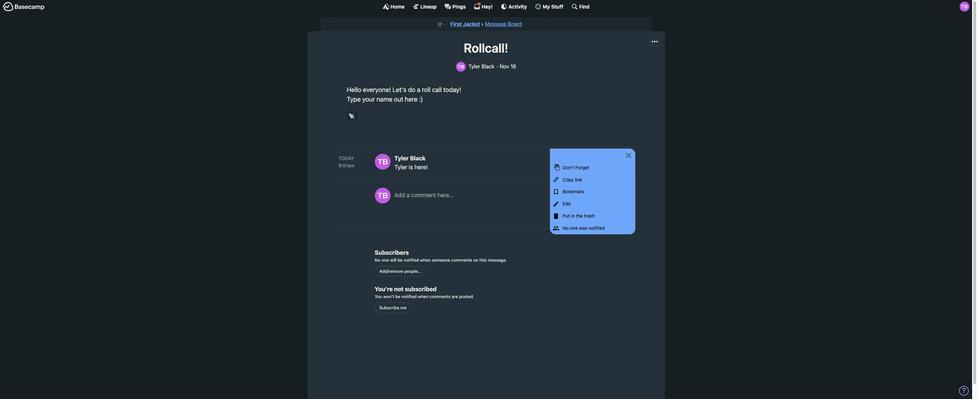 Task type: locate. For each thing, give the bounding box(es) containing it.
0 horizontal spatial no
[[375, 257, 381, 263]]

tyler black up is
[[395, 155, 426, 162]]

0 vertical spatial be
[[398, 257, 403, 263]]

no left will
[[375, 257, 381, 263]]

1 vertical spatial one
[[382, 257, 389, 263]]

black
[[482, 63, 495, 69], [410, 155, 426, 162]]

copy
[[563, 177, 574, 182]]

call
[[432, 86, 442, 93]]

today link
[[339, 155, 368, 162]]

was
[[579, 225, 588, 231]]

on
[[474, 257, 479, 263]]

hey!
[[482, 3, 493, 9]]

1 vertical spatial be
[[396, 294, 401, 299]]

here…
[[438, 192, 454, 199]]

no down put
[[563, 225, 569, 231]]

a inside add a comment here… button
[[407, 192, 410, 199]]

a inside hello everyone! let's do a roll call today! type your name out here :)
[[417, 86, 421, 93]]

nov 16 element
[[500, 63, 516, 70]]

be down not
[[396, 294, 401, 299]]

comment
[[411, 192, 436, 199]]

put
[[563, 213, 570, 219]]

add a comment here…
[[395, 192, 454, 199]]

don't forget
[[563, 165, 590, 170]]

tyler up tyler is here!
[[395, 155, 409, 162]]

0 horizontal spatial comments
[[430, 294, 451, 299]]

nov 16
[[500, 63, 516, 69]]

notified down 'put in the trash' link
[[589, 225, 605, 231]]

do
[[408, 86, 416, 93]]

message
[[485, 21, 507, 27]]

1 vertical spatial notified
[[404, 257, 419, 263]]

lineup
[[421, 3, 437, 9]]

my stuff button
[[535, 3, 564, 10]]

0 horizontal spatial one
[[382, 257, 389, 263]]

tyler left is
[[395, 164, 408, 171]]

nov
[[500, 63, 510, 69]]

› message board
[[482, 21, 522, 27]]

tyler down "rollcall!"
[[469, 63, 480, 69]]

message board link
[[485, 21, 522, 27]]

here!
[[415, 164, 428, 171]]

comments inside you're not subscribed you won't be notified when comments are posted.
[[430, 294, 451, 299]]

0 vertical spatial no
[[563, 225, 569, 231]]

notified up people…
[[404, 257, 419, 263]]

0 horizontal spatial a
[[407, 192, 410, 199]]

1 horizontal spatial tyler black
[[469, 63, 495, 69]]

a
[[417, 86, 421, 93], [407, 192, 410, 199]]

0 vertical spatial when
[[420, 257, 431, 263]]

comments inside subscribers no one will be notified when someone comments on this message.
[[452, 257, 472, 263]]

subscribe me
[[380, 305, 407, 310]]

tyler black
[[469, 63, 495, 69], [395, 155, 426, 162]]

name
[[377, 95, 393, 103]]

black left nov
[[482, 63, 495, 69]]

activity link
[[501, 3, 527, 10]]

type
[[347, 95, 361, 103]]

when inside you're not subscribed you won't be notified when comments are posted.
[[418, 294, 429, 299]]

today
[[339, 156, 354, 161]]

when down subscribed
[[418, 294, 429, 299]]

hello
[[347, 86, 362, 93]]

copy link link
[[550, 174, 636, 186]]

comments left are
[[430, 294, 451, 299]]

be right will
[[398, 257, 403, 263]]

0 horizontal spatial black
[[410, 155, 426, 162]]

0 vertical spatial comments
[[452, 257, 472, 263]]

lineup link
[[413, 3, 437, 10]]

1 vertical spatial no
[[375, 257, 381, 263]]

main element
[[0, 0, 973, 13]]

1 horizontal spatial comments
[[452, 257, 472, 263]]

comments left on
[[452, 257, 472, 263]]

don't
[[563, 165, 575, 170]]

edit link
[[550, 198, 636, 210]]

1 horizontal spatial no
[[563, 225, 569, 231]]

find
[[580, 3, 590, 9]]

one left was
[[570, 225, 578, 231]]

tyler black down "rollcall!"
[[469, 63, 495, 69]]

notified up me
[[402, 294, 417, 299]]

forget
[[576, 165, 590, 170]]

1 horizontal spatial a
[[417, 86, 421, 93]]

0 horizontal spatial tyler black
[[395, 155, 426, 162]]

hey! button
[[474, 2, 493, 10]]

subscribe
[[380, 305, 400, 310]]

home
[[391, 3, 405, 9]]

put in the trash
[[563, 213, 595, 219]]

this
[[480, 257, 487, 263]]

1 vertical spatial a
[[407, 192, 410, 199]]

a right do
[[417, 86, 421, 93]]

pings
[[453, 3, 466, 9]]

notified
[[589, 225, 605, 231], [404, 257, 419, 263], [402, 294, 417, 299]]

›
[[482, 21, 484, 27]]

2 vertical spatial tyler
[[395, 164, 408, 171]]

0 vertical spatial a
[[417, 86, 421, 93]]

2 vertical spatial notified
[[402, 294, 417, 299]]

when left someone in the left bottom of the page
[[420, 257, 431, 263]]

1 vertical spatial when
[[418, 294, 429, 299]]

no
[[563, 225, 569, 231], [375, 257, 381, 263]]

one left will
[[382, 257, 389, 263]]

comments for you're
[[430, 294, 451, 299]]

tyler black image
[[960, 2, 970, 12], [456, 62, 466, 72], [375, 154, 391, 170], [375, 188, 391, 204]]

not
[[394, 286, 404, 293]]

when
[[420, 257, 431, 263], [418, 294, 429, 299]]

0 vertical spatial black
[[482, 63, 495, 69]]

my
[[543, 3, 550, 9]]

9:51am element
[[339, 163, 355, 168]]

1 horizontal spatial one
[[570, 225, 578, 231]]

no inside subscribers no one will be notified when someone comments on this message.
[[375, 257, 381, 263]]

subscribed
[[405, 286, 437, 293]]

1 vertical spatial tyler
[[395, 155, 409, 162]]

be inside subscribers no one will be notified when someone comments on this message.
[[398, 257, 403, 263]]

black up here!
[[410, 155, 426, 162]]

subscribers no one will be notified when someone comments on this message.
[[375, 249, 507, 263]]

tyler
[[469, 63, 480, 69], [395, 155, 409, 162], [395, 164, 408, 171]]

your
[[363, 95, 375, 103]]

people…
[[405, 269, 422, 274]]

first jacket link
[[451, 21, 480, 27]]

1 vertical spatial comments
[[430, 294, 451, 299]]

no one was notified
[[563, 225, 605, 231]]

comments
[[452, 257, 472, 263], [430, 294, 451, 299]]

add a comment here… button
[[395, 188, 631, 217]]

today element
[[339, 155, 354, 162]]

me
[[401, 305, 407, 310]]

find button
[[572, 3, 590, 10]]

be
[[398, 257, 403, 263], [396, 294, 401, 299]]

a right add
[[407, 192, 410, 199]]

0 vertical spatial tyler
[[469, 63, 480, 69]]

subscribers
[[375, 249, 409, 256]]



Task type: describe. For each thing, give the bounding box(es) containing it.
board
[[508, 21, 522, 27]]

everyone!
[[363, 86, 391, 93]]

0 vertical spatial tyler black
[[469, 63, 495, 69]]

are
[[452, 294, 458, 299]]

notified inside you're not subscribed you won't be notified when comments are posted.
[[402, 294, 417, 299]]

today 9:51am
[[339, 156, 355, 168]]

0 vertical spatial one
[[570, 225, 578, 231]]

out
[[394, 95, 404, 103]]

switch accounts image
[[3, 2, 45, 12]]

copy link
[[563, 177, 583, 182]]

16
[[511, 63, 516, 69]]

won't
[[384, 294, 394, 299]]

edit
[[563, 201, 571, 207]]

pings button
[[445, 3, 466, 10]]

jacket
[[463, 21, 480, 27]]

add/remove people…
[[380, 269, 422, 274]]

tyler is here!
[[395, 164, 428, 171]]

9:51am link
[[339, 162, 368, 169]]

when inside subscribers no one will be notified when someone comments on this message.
[[420, 257, 431, 263]]

add
[[395, 192, 405, 199]]

put in the trash link
[[550, 210, 636, 222]]

rollcall!
[[464, 41, 509, 55]]

link
[[575, 177, 583, 182]]

one inside subscribers no one will be notified when someone comments on this message.
[[382, 257, 389, 263]]

don't forget link
[[550, 162, 636, 174]]

add/remove people… link
[[375, 266, 426, 277]]

is
[[409, 164, 413, 171]]

someone
[[432, 257, 450, 263]]

be inside you're not subscribed you won't be notified when comments are posted.
[[396, 294, 401, 299]]

stuff
[[552, 3, 564, 9]]

notified inside subscribers no one will be notified when someone comments on this message.
[[404, 257, 419, 263]]

hello everyone! let's do a roll call today! type your name out here :)
[[347, 86, 462, 103]]

activity
[[509, 3, 527, 9]]

trash
[[585, 213, 595, 219]]

first jacket
[[451, 21, 480, 27]]

comments for subscribers
[[452, 257, 472, 263]]

will
[[390, 257, 397, 263]]

first
[[451, 21, 462, 27]]

0 vertical spatial notified
[[589, 225, 605, 231]]

:)
[[419, 95, 423, 103]]

you
[[375, 294, 382, 299]]

posted.
[[459, 294, 474, 299]]

let's
[[393, 86, 407, 93]]

1 vertical spatial tyler black
[[395, 155, 426, 162]]

the
[[576, 213, 583, 219]]

today!
[[444, 86, 462, 93]]

9:51am
[[339, 163, 355, 168]]

message.
[[488, 257, 507, 263]]

home link
[[383, 3, 405, 10]]

you're
[[375, 286, 393, 293]]

bookmark
[[563, 189, 584, 194]]

my stuff
[[543, 3, 564, 9]]

in
[[571, 213, 575, 219]]

roll
[[422, 86, 431, 93]]

you're not subscribed you won't be notified when comments are posted.
[[375, 286, 474, 299]]

subscribe me button
[[375, 303, 411, 313]]

1 vertical spatial black
[[410, 155, 426, 162]]

add/remove
[[380, 269, 403, 274]]

1 horizontal spatial black
[[482, 63, 495, 69]]

bookmark link
[[550, 186, 636, 198]]

here
[[405, 95, 418, 103]]

tyler black image inside main element
[[960, 2, 970, 12]]



Task type: vqa. For each thing, say whether or not it's contained in the screenshot.
Tyler Black image to the middle
yes



